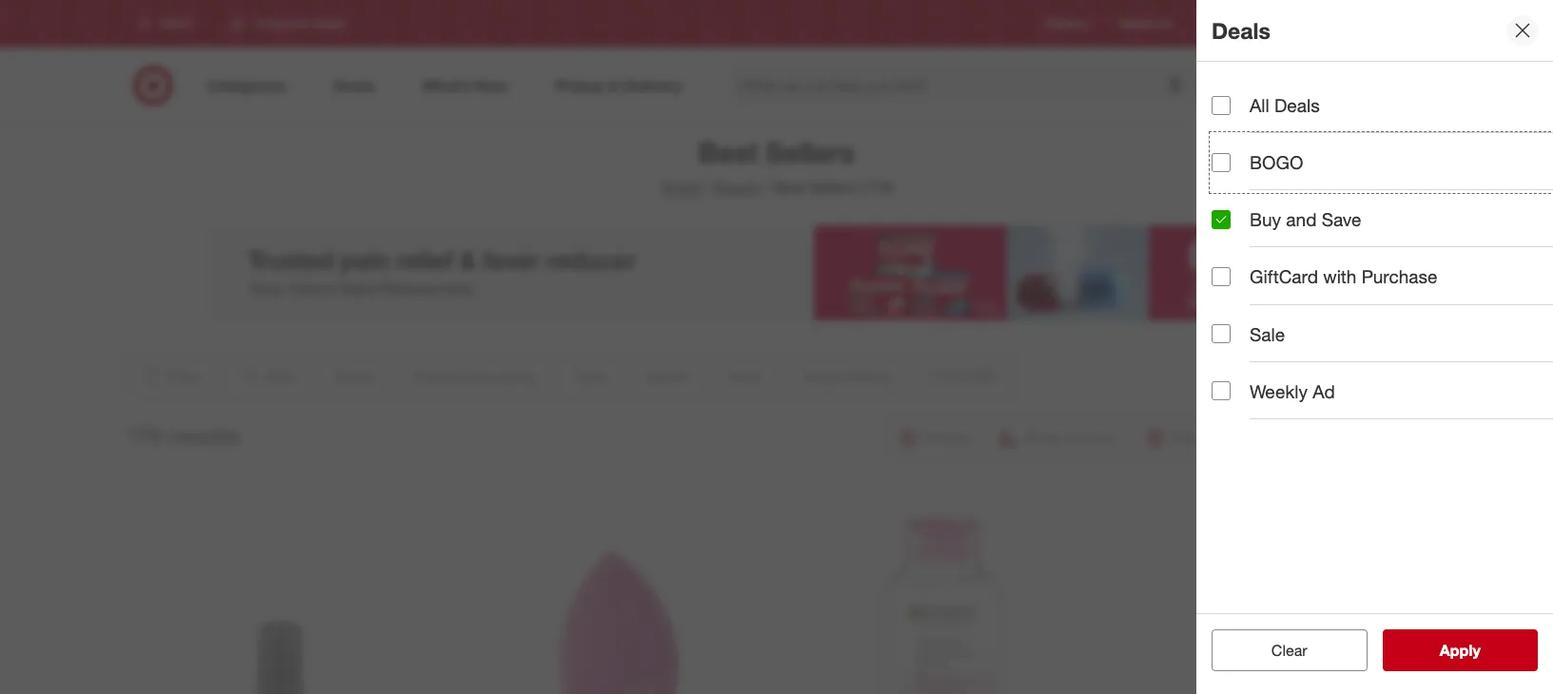 Task type: locate. For each thing, give the bounding box(es) containing it.
1 horizontal spatial weekly ad
[[1250, 380, 1335, 402]]

weekly inside deals dialog
[[1250, 380, 1308, 402]]

purchase
[[1362, 266, 1438, 288]]

weekly
[[1119, 17, 1155, 31], [1250, 380, 1308, 402]]

deals dialog
[[1197, 0, 1554, 694]]

1 horizontal spatial weekly
[[1250, 380, 1308, 402]]

weekly right the registry
[[1119, 17, 1155, 31]]

best sellers target / beauty / best sellers (176)
[[660, 135, 894, 197]]

ad
[[1159, 17, 1173, 31], [1313, 380, 1335, 402]]

1 horizontal spatial ad
[[1313, 380, 1335, 402]]

0 vertical spatial deals
[[1212, 17, 1271, 43]]

apply button
[[1383, 630, 1538, 672]]

0 horizontal spatial deals
[[1212, 17, 1271, 43]]

beauty link
[[714, 178, 762, 197]]

target
[[660, 178, 701, 197]]

weekly ad down sale on the right of the page
[[1250, 380, 1335, 402]]

0 vertical spatial weekly
[[1119, 17, 1155, 31]]

sellers
[[766, 135, 855, 169], [810, 178, 856, 197]]

deals up search
[[1212, 17, 1271, 43]]

0 horizontal spatial weekly ad
[[1119, 17, 1173, 31]]

0 horizontal spatial /
[[705, 178, 710, 197]]

weekly right weekly ad checkbox
[[1250, 380, 1308, 402]]

/ right target
[[705, 178, 710, 197]]

BOGO checkbox
[[1212, 153, 1231, 172]]

advertisement region
[[206, 225, 1348, 320]]

best right beauty
[[775, 178, 806, 197]]

What can we help you find? suggestions appear below search field
[[728, 65, 1202, 107]]

Weekly Ad checkbox
[[1212, 382, 1231, 401]]

1 vertical spatial weekly
[[1250, 380, 1308, 402]]

best
[[699, 135, 758, 169], [775, 178, 806, 197]]

all
[[1250, 94, 1270, 116]]

deals
[[1212, 17, 1271, 43], [1275, 94, 1320, 116]]

weekly ad inside deals dialog
[[1250, 380, 1335, 402]]

1 vertical spatial weekly ad
[[1250, 380, 1335, 402]]

0 horizontal spatial ad
[[1159, 17, 1173, 31]]

registry
[[1046, 17, 1088, 31]]

1 vertical spatial ad
[[1313, 380, 1335, 402]]

giftcard
[[1250, 266, 1319, 288]]

redcard
[[1203, 17, 1249, 31]]

bogo
[[1250, 151, 1304, 173]]

GiftCard with Purchase checkbox
[[1212, 267, 1231, 286]]

weekly ad
[[1119, 17, 1173, 31], [1250, 380, 1335, 402]]

save
[[1322, 209, 1362, 230]]

deals right the all
[[1275, 94, 1320, 116]]

1 / from the left
[[705, 178, 710, 197]]

weekly ad right the registry
[[1119, 17, 1173, 31]]

best up beauty link
[[699, 135, 758, 169]]

0 vertical spatial best
[[699, 135, 758, 169]]

/ right beauty link
[[766, 178, 771, 197]]

1 horizontal spatial deals
[[1275, 94, 1320, 116]]

1 horizontal spatial best
[[775, 178, 806, 197]]

buy
[[1250, 209, 1282, 230]]

1 horizontal spatial /
[[766, 178, 771, 197]]

/
[[705, 178, 710, 197], [766, 178, 771, 197]]

1 vertical spatial deals
[[1275, 94, 1320, 116]]



Task type: vqa. For each thing, say whether or not it's contained in the screenshot.
$39.99's When
no



Task type: describe. For each thing, give the bounding box(es) containing it.
with
[[1324, 266, 1357, 288]]

buy and save
[[1250, 209, 1362, 230]]

beauty
[[714, 178, 762, 197]]

clear
[[1272, 641, 1308, 660]]

giftcard with purchase
[[1250, 266, 1438, 288]]

search button
[[1189, 65, 1234, 110]]

2 / from the left
[[766, 178, 771, 197]]

176
[[126, 422, 163, 449]]

results
[[169, 422, 239, 449]]

redcard link
[[1203, 16, 1249, 32]]

0 vertical spatial weekly ad
[[1119, 17, 1173, 31]]

0 horizontal spatial weekly
[[1119, 17, 1155, 31]]

target link
[[660, 178, 701, 197]]

0 horizontal spatial best
[[699, 135, 758, 169]]

Sale checkbox
[[1212, 325, 1231, 344]]

All Deals checkbox
[[1212, 96, 1231, 115]]

Buy and Save checkbox
[[1212, 210, 1231, 229]]

weekly ad link
[[1119, 16, 1173, 32]]

clear button
[[1212, 630, 1368, 672]]

ad inside deals dialog
[[1313, 380, 1335, 402]]

176 results
[[126, 422, 239, 449]]

0 vertical spatial ad
[[1159, 17, 1173, 31]]

0 vertical spatial sellers
[[766, 135, 855, 169]]

all deals
[[1250, 94, 1320, 116]]

(176)
[[860, 178, 894, 197]]

search
[[1189, 78, 1234, 97]]

and
[[1287, 209, 1317, 230]]

1 vertical spatial sellers
[[810, 178, 856, 197]]

1 vertical spatial best
[[775, 178, 806, 197]]

apply
[[1440, 641, 1481, 660]]

sale
[[1250, 323, 1285, 345]]

registry link
[[1046, 16, 1088, 32]]



